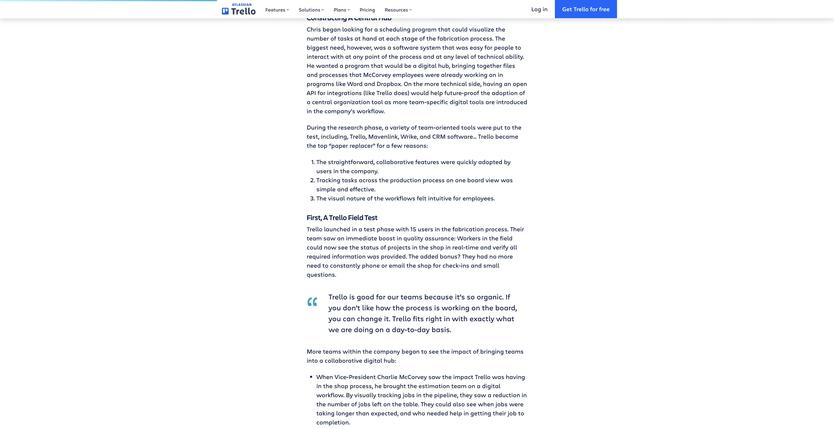 Task type: describe. For each thing, give the bounding box(es) containing it.
fabrication inside the first, a trello field test trello launched in a test phase with 15 users in the fabrication process. their team saw an immediate boost in quality assurance: workers in the field could now see the status of projects in the shop in real-time and verify all required information was provided. the added bonus? they had no more need to constantly phone or email the shop for check-ins and small questions.
[[453, 225, 484, 234]]

on down 'so'
[[472, 303, 480, 313]]

tools inside during the research phase, a variety of team-oriented tools were put to the test, including, trello, mavenlink, wrike, and crm software... trello became the top "paper replacer" for a few reasons:
[[462, 123, 476, 132]]

trello right get on the right top of page
[[574, 5, 589, 13]]

log in link
[[525, 0, 555, 18]]

1 horizontal spatial jobs
[[403, 392, 415, 400]]

workers
[[458, 234, 481, 243]]

into
[[307, 357, 318, 365]]

longer
[[336, 410, 355, 418]]

specific
[[427, 98, 448, 106]]

the down side,
[[481, 89, 491, 97]]

digital left hub,
[[418, 62, 437, 70]]

see inside when vice-president charlie mccorvey saw the impact trello was having in the shop process, he brought the estimation team on a digital workflow. by visually tracking jobs in the pipeline, they saw a reduction in the number of jobs left on the table. they could also see when jobs were taking longer than expected, and who needed help in getting their job to completion.
[[467, 401, 477, 409]]

shop inside when vice-president charlie mccorvey saw the impact trello was having in the shop process, he brought the estimation team on a digital workflow. by visually tracking jobs in the pipeline, they saw a reduction in the number of jobs left on the table. they could also see when jobs were taking longer than expected, and who needed help in getting their job to completion.
[[334, 382, 348, 391]]

users inside the straightforward, collaborative features were quickly adopted by users in the company. tracking tasks across the production process on one board view was simple and effective. the visual nature of the workflows felt intuitive for employees.
[[317, 167, 332, 175]]

working inside constructing a central hub chris began looking for a scheduling program that could visualize the number of tasks at hand at each stage of the fabrication process. the biggest need, however, was a software system that was easy for people to interact with at any point of the process and at any level of technical ability. he wanted a program that would be a digital hub, bringing together files and processes that mccorvey employees were already working on in programs like word and dropbox. on the more technical side, having an open api for integrations (like trello does) would help future-proof the adoption of a central organization tool as more team-specific digital tools are introduced in the company's workflow.
[[465, 71, 488, 79]]

the up system
[[427, 34, 436, 42]]

future-
[[445, 89, 464, 97]]

tracking
[[378, 392, 401, 400]]

digital inside when vice-president charlie mccorvey saw the impact trello was having in the shop process, he brought the estimation team on a digital workflow. by visually tracking jobs in the pipeline, they saw a reduction in the number of jobs left on the table. they could also see when jobs were taking longer than expected, and who needed help in getting their job to completion.
[[482, 382, 501, 391]]

0 horizontal spatial jobs
[[359, 401, 371, 409]]

during the research phase, a variety of team-oriented tools were put to the test, including, trello, mavenlink, wrike, and crm software... trello became the top "paper replacer" for a few reasons:
[[307, 123, 522, 150]]

getting
[[471, 410, 492, 418]]

could inside when vice-president charlie mccorvey saw the impact trello was having in the shop process, he brought the estimation team on a digital workflow. by visually tracking jobs in the pipeline, they saw a reduction in the number of jobs left on the table. they could also see when jobs were taking longer than expected, and who needed help in getting their job to completion.
[[436, 401, 452, 409]]

process,
[[350, 382, 373, 391]]

now
[[324, 244, 337, 252]]

like inside constructing a central hub chris began looking for a scheduling program that could visualize the number of tasks at hand at each stage of the fabrication process. the biggest need, however, was a software system that was easy for people to interact with at any point of the process and at any level of technical ability. he wanted a program that would be a digital hub, bringing together files and processes that mccorvey employees were already working on in programs like word and dropbox. on the more technical side, having an open api for integrations (like trello does) would help future-proof the adoption of a central organization tool as more team-specific digital tools are introduced in the company's workflow.
[[336, 80, 346, 88]]

day-
[[392, 325, 408, 335]]

the down simple
[[317, 194, 327, 203]]

proof
[[464, 89, 479, 97]]

get trello for free link
[[555, 0, 618, 18]]

team for mccorvey
[[452, 382, 467, 391]]

in right log
[[543, 5, 548, 13]]

test,
[[307, 133, 320, 141]]

added
[[420, 253, 439, 261]]

are inside constructing a central hub chris began looking for a scheduling program that could visualize the number of tasks at hand at each stage of the fabrication process. the biggest need, however, was a software system that was easy for people to interact with at any point of the process and at any level of technical ability. he wanted a program that would be a digital hub, bringing together files and processes that mccorvey employees were already working on in programs like word and dropbox. on the more technical side, having an open api for integrations (like trello does) would help future-proof the adoption of a central organization tool as more team-specific digital tools are introduced in the company's workflow.
[[486, 98, 495, 106]]

workflow. inside when vice-president charlie mccorvey saw the impact trello was having in the shop process, he brought the estimation team on a digital workflow. by visually tracking jobs in the pipeline, they saw a reduction in the number of jobs left on the table. they could also see when jobs were taking longer than expected, and who needed help in getting their job to completion.
[[317, 392, 345, 400]]

straightforward,
[[328, 158, 375, 166]]

he
[[307, 62, 315, 70]]

2 any from the left
[[444, 52, 454, 61]]

time
[[466, 244, 479, 252]]

in inside the straightforward, collaborative features were quickly adopted by users in the company. tracking tasks across the production process on one board view was simple and effective. the visual nature of the workflows felt intuitive for employees.
[[334, 167, 339, 175]]

for up central
[[318, 89, 326, 97]]

with inside constructing a central hub chris began looking for a scheduling program that could visualize the number of tasks at hand at each stage of the fabrication process. the biggest need, however, was a software system that was easy for people to interact with at any point of the process and at any level of technical ability. he wanted a program that would be a digital hub, bringing together files and processes that mccorvey employees were already working on in programs like word and dropbox. on the more technical side, having an open api for integrations (like trello does) would help future-proof the adoption of a central organization tool as more team-specific digital tools are introduced in the company's workflow.
[[331, 52, 344, 61]]

the down estimation
[[423, 392, 433, 400]]

the down central
[[314, 107, 323, 115]]

in down quality
[[413, 244, 418, 252]]

"paper
[[329, 142, 348, 150]]

log
[[532, 5, 542, 13]]

0 vertical spatial program
[[412, 25, 437, 33]]

free
[[600, 5, 610, 13]]

in inside the trello is good for our teams because it's so organic. if you don't like how the process is working on the board, you can change it. trello fits right in with exactly what we are doing on a day-to-day basis.
[[444, 314, 450, 324]]

see inside more teams within the company began to see the impact of bringing teams into a collaborative digital hub:
[[429, 348, 439, 356]]

the down test,
[[307, 142, 316, 150]]

that up system
[[439, 25, 451, 33]]

began for within
[[402, 348, 420, 356]]

production
[[390, 176, 421, 184]]

to inside when vice-president charlie mccorvey saw the impact trello was having in the shop process, he brought the estimation team on a digital workflow. by visually tracking jobs in the pipeline, they saw a reduction in the number of jobs left on the table. they could also see when jobs were taking longer than expected, and who needed help in getting their job to completion.
[[519, 410, 525, 418]]

on inside constructing a central hub chris began looking for a scheduling program that could visualize the number of tasks at hand at each stage of the fabrication process. the biggest need, however, was a software system that was easy for people to interact with at any point of the process and at any level of technical ability. he wanted a program that would be a digital hub, bringing together files and processes that mccorvey employees were already working on in programs like word and dropbox. on the more technical side, having an open api for integrations (like trello does) would help future-proof the adoption of a central organization tool as more team-specific digital tools are introduced in the company's workflow.
[[489, 71, 497, 79]]

to-
[[408, 325, 417, 335]]

0 horizontal spatial technical
[[441, 80, 467, 88]]

trello up "launched"
[[329, 213, 347, 223]]

word
[[348, 80, 363, 88]]

more inside the first, a trello field test trello launched in a test phase with 15 users in the fabrication process. their team saw an immediate boost in quality assurance: workers in the field could now see the status of projects in the shop in real-time and verify all required information was provided. the added bonus? they had no more need to constantly phone or email the shop for check-ins and small questions.
[[498, 253, 513, 261]]

was up point
[[374, 43, 386, 52]]

the down top
[[317, 158, 327, 166]]

with inside the first, a trello field test trello launched in a test phase with 15 users in the fabrication process. their team saw an immediate boost in quality assurance: workers in the field could now see the status of projects in the shop in real-time and verify all required information was provided. the added bonus? they had no more need to constantly phone or email the shop for check-ins and small questions.
[[396, 225, 409, 234]]

required
[[307, 253, 331, 261]]

the up "taking"
[[317, 401, 326, 409]]

on down change
[[375, 325, 384, 335]]

in right workers
[[483, 234, 488, 243]]

they inside when vice-president charlie mccorvey saw the impact trello was having in the shop process, he brought the estimation team on a digital workflow. by visually tracking jobs in the pipeline, they saw a reduction in the number of jobs left on the table. they could also see when jobs were taking longer than expected, and who needed help in getting their job to completion.
[[421, 401, 434, 409]]

people
[[494, 43, 514, 52]]

for right easy
[[485, 43, 493, 52]]

the up "verify"
[[489, 234, 499, 243]]

trello down "first,"
[[307, 225, 323, 234]]

few
[[392, 142, 403, 150]]

the up estimation
[[443, 373, 452, 382]]

impact inside more teams within the company began to see the impact of bringing teams into a collaborative digital hub:
[[452, 348, 472, 356]]

tool
[[372, 98, 383, 106]]

process inside constructing a central hub chris began looking for a scheduling program that could visualize the number of tasks at hand at each stage of the fabrication process. the biggest need, however, was a software system that was easy for people to interact with at any point of the process and at any level of technical ability. he wanted a program that would be a digital hub, bringing together files and processes that mccorvey employees were already working on in programs like word and dropbox. on the more technical side, having an open api for integrations (like trello does) would help future-proof the adoption of a central organization tool as more team-specific digital tools are introduced in the company's workflow.
[[400, 52, 422, 61]]

on up expected,
[[384, 401, 391, 409]]

a inside the first, a trello field test trello launched in a test phase with 15 users in the fabrication process. their team saw an immediate boost in quality assurance: workers in the field could now see the status of projects in the shop in real-time and verify all required information was provided. the added bonus? they had no more need to constantly phone or email the shop for check-ins and small questions.
[[359, 225, 363, 234]]

at up "however,"
[[355, 34, 361, 42]]

how
[[376, 303, 391, 313]]

solutions button
[[294, 0, 329, 18]]

the down 'our'
[[393, 303, 404, 313]]

company's
[[325, 107, 356, 115]]

working inside the trello is good for our teams because it's so organic. if you don't like how the process is working on the board, you can change it. trello fits right in with exactly what we are doing on a day-to-day basis.
[[442, 303, 470, 313]]

central
[[312, 98, 332, 106]]

a inside more teams within the company began to see the impact of bringing teams into a collaborative digital hub:
[[320, 357, 323, 365]]

having inside when vice-president charlie mccorvey saw the impact trello was having in the shop process, he brought the estimation team on a digital workflow. by visually tracking jobs in the pipeline, they saw a reduction in the number of jobs left on the table. they could also see when jobs were taking longer than expected, and who needed help in getting their job to completion.
[[506, 373, 526, 382]]

quickly
[[457, 158, 477, 166]]

and down he
[[307, 71, 318, 79]]

api
[[307, 89, 316, 97]]

hub,
[[438, 62, 450, 70]]

field
[[500, 234, 513, 243]]

all
[[510, 244, 518, 252]]

in down when
[[317, 382, 322, 391]]

that down point
[[371, 62, 384, 70]]

an inside constructing a central hub chris began looking for a scheduling program that could visualize the number of tasks at hand at each stage of the fabrication process. the biggest need, however, was a software system that was easy for people to interact with at any point of the process and at any level of technical ability. he wanted a program that would be a digital hub, bringing together files and processes that mccorvey employees were already working on in programs like word and dropbox. on the more technical side, having an open api for integrations (like trello does) would help future-proof the adoption of a central organization tool as more team-specific digital tools are introduced in the company's workflow.
[[504, 80, 512, 88]]

completion.
[[317, 419, 350, 427]]

their
[[493, 410, 507, 418]]

job
[[508, 410, 517, 418]]

variety
[[390, 123, 410, 132]]

it's
[[455, 292, 465, 302]]

the down basis.
[[441, 348, 450, 356]]

point
[[365, 52, 380, 61]]

tools inside constructing a central hub chris began looking for a scheduling program that could visualize the number of tasks at hand at each stage of the fabrication process. the biggest need, however, was a software system that was easy for people to interact with at any point of the process and at any level of technical ability. he wanted a program that would be a digital hub, bringing together files and processes that mccorvey employees were already working on in programs like word and dropbox. on the more technical side, having an open api for integrations (like trello does) would help future-proof the adoption of a central organization tool as more team-specific digital tools are introduced in the company's workflow.
[[470, 98, 484, 106]]

or
[[382, 262, 388, 270]]

2 horizontal spatial saw
[[474, 392, 487, 400]]

small
[[484, 262, 500, 270]]

estimation
[[419, 382, 450, 391]]

first, a trello field test trello launched in a test phase with 15 users in the fabrication process. their team saw an immediate boost in quality assurance: workers in the field could now see the status of projects in the shop in real-time and verify all required information was provided. the added bonus? they had no more need to constantly phone or email the shop for check-ins and small questions.
[[307, 213, 524, 279]]

wrike,
[[401, 133, 419, 141]]

in up assurance:
[[435, 225, 440, 234]]

can
[[343, 314, 355, 324]]

the down software
[[389, 52, 398, 61]]

process. inside the first, a trello field test trello launched in a test phase with 15 users in the fabrication process. their team saw an immediate boost in quality assurance: workers in the field could now see the status of projects in the shop in real-time and verify all required information was provided. the added bonus? they had no more need to constantly phone or email the shop for check-ins and small questions.
[[486, 225, 509, 234]]

by
[[346, 392, 353, 400]]

for inside the trello is good for our teams because it's so organic. if you don't like how the process is working on the board, you can change it. trello fits right in with exactly what we are doing on a day-to-day basis.
[[376, 292, 386, 302]]

the down organic. on the right bottom of the page
[[482, 303, 494, 313]]

trello up don't
[[329, 292, 348, 302]]

resources button
[[380, 0, 417, 18]]

employees.
[[463, 194, 495, 203]]

for inside the straightforward, collaborative features were quickly adopted by users in the company. tracking tasks across the production process on one board view was simple and effective. the visual nature of the workflows felt intuitive for employees.
[[453, 194, 461, 203]]

pricing link
[[355, 0, 380, 18]]

visualize
[[469, 25, 495, 33]]

he
[[375, 382, 382, 391]]

of inside more teams within the company began to see the impact of bringing teams into a collaborative digital hub:
[[473, 348, 479, 356]]

was inside the straightforward, collaborative features were quickly adopted by users in the company. tracking tasks across the production process on one board view was simple and effective. the visual nature of the workflows felt intuitive for employees.
[[501, 176, 513, 184]]

that right system
[[443, 43, 455, 52]]

information
[[332, 253, 366, 261]]

constantly
[[330, 262, 361, 270]]

the right "across"
[[379, 176, 389, 184]]

reduction
[[493, 392, 521, 400]]

trello inside constructing a central hub chris began looking for a scheduling program that could visualize the number of tasks at hand at each stage of the fabrication process. the biggest need, however, was a software system that was easy for people to interact with at any point of the process and at any level of technical ability. he wanted a program that would be a digital hub, bringing together files and processes that mccorvey employees were already working on in programs like word and dropbox. on the more technical side, having an open api for integrations (like trello does) would help future-proof the adoption of a central organization tool as more team-specific digital tools are introduced in the company's workflow.
[[377, 89, 393, 97]]

mccorvey inside constructing a central hub chris began looking for a scheduling program that could visualize the number of tasks at hand at each stage of the fabrication process. the biggest need, however, was a software system that was easy for people to interact with at any point of the process and at any level of technical ability. he wanted a program that would be a digital hub, bringing together files and processes that mccorvey employees were already working on in programs like word and dropbox. on the more technical side, having an open api for integrations (like trello does) would help future-proof the adoption of a central organization tool as more team-specific digital tools are introduced in the company's workflow.
[[363, 71, 391, 79]]

in up immediate
[[352, 225, 357, 234]]

fabrication inside constructing a central hub chris began looking for a scheduling program that could visualize the number of tasks at hand at each stage of the fabrication process. the biggest need, however, was a software system that was easy for people to interact with at any point of the process and at any level of technical ability. he wanted a program that would be a digital hub, bringing together files and processes that mccorvey employees were already working on in programs like word and dropbox. on the more technical side, having an open api for integrations (like trello does) would help future-proof the adoption of a central organization tool as more team-specific digital tools are introduced in the company's workflow.
[[438, 34, 469, 42]]

a inside the trello is good for our teams because it's so organic. if you don't like how the process is working on the board, you can change it. trello fits right in with exactly what we are doing on a day-to-day basis.
[[386, 325, 390, 335]]

need,
[[330, 43, 346, 52]]

put
[[494, 123, 503, 132]]

in up projects at the bottom left of page
[[397, 234, 402, 243]]

so
[[467, 292, 475, 302]]

at up hub,
[[436, 52, 442, 61]]

having inside constructing a central hub chris began looking for a scheduling program that could visualize the number of tasks at hand at each stage of the fabrication process. the biggest need, however, was a software system that was easy for people to interact with at any point of the process and at any level of technical ability. he wanted a program that would be a digital hub, bringing together files and processes that mccorvey employees were already working on in programs like word and dropbox. on the more technical side, having an open api for integrations (like trello does) would help future-proof the adoption of a central organization tool as more team-specific digital tools are introduced in the company's workflow.
[[483, 80, 503, 88]]

mavenlink,
[[369, 133, 399, 141]]

the down 'effective.'
[[374, 194, 384, 203]]

was up level
[[456, 43, 469, 52]]

team- inside during the research phase, a variety of team-oriented tools were put to the test, including, trello, mavenlink, wrike, and crm software... trello became the top "paper replacer" for a few reasons:
[[419, 123, 436, 132]]

tasks inside constructing a central hub chris began looking for a scheduling program that could visualize the number of tasks at hand at each stage of the fabrication process. the biggest need, however, was a software system that was easy for people to interact with at any point of the process and at any level of technical ability. he wanted a program that would be a digital hub, bringing together files and processes that mccorvey employees were already working on in programs like word and dropbox. on the more technical side, having an open api for integrations (like trello does) would help future-proof the adoption of a central organization tool as more team-specific digital tools are introduced in the company's workflow.
[[338, 34, 353, 42]]

the up added
[[419, 244, 429, 252]]

that up word
[[350, 71, 362, 79]]

the right email
[[407, 262, 416, 270]]

for left free
[[591, 5, 598, 13]]

the up assurance:
[[442, 225, 451, 234]]

in down 'also'
[[464, 410, 469, 418]]

workflows
[[386, 194, 416, 203]]

exactly
[[470, 314, 495, 324]]

projects
[[388, 244, 411, 252]]

vice-
[[335, 373, 349, 382]]

on inside the straightforward, collaborative features were quickly adopted by users in the company. tracking tasks across the production process on one board view was simple and effective. the visual nature of the workflows felt intuitive for employees.
[[447, 176, 454, 184]]

0 vertical spatial would
[[385, 62, 403, 70]]

2 horizontal spatial teams
[[506, 348, 524, 356]]

in down the together
[[498, 71, 503, 79]]

test
[[364, 225, 376, 234]]

0 horizontal spatial is
[[350, 292, 355, 302]]

immediate
[[346, 234, 377, 243]]

a for first,
[[324, 213, 328, 223]]

good
[[357, 292, 375, 302]]

phase,
[[365, 123, 383, 132]]

1 vertical spatial shop
[[418, 262, 432, 270]]

solutions
[[299, 6, 321, 13]]

collaborative inside more teams within the company began to see the impact of bringing teams into a collaborative digital hub:
[[325, 357, 363, 365]]

check-
[[443, 262, 461, 270]]

1 horizontal spatial technical
[[478, 52, 504, 61]]

real-
[[453, 244, 466, 252]]

an inside the first, a trello field test trello launched in a test phase with 15 users in the fabrication process. their team saw an immediate boost in quality assurance: workers in the field could now see the status of projects in the shop in real-time and verify all required information was provided. the added bonus? they had no more need to constantly phone or email the shop for check-ins and small questions.
[[337, 234, 345, 243]]

1 vertical spatial more
[[393, 98, 408, 106]]

and inside when vice-president charlie mccorvey saw the impact trello was having in the shop process, he brought the estimation team on a digital workflow. by visually tracking jobs in the pipeline, they saw a reduction in the number of jobs left on the table. they could also see when jobs were taking longer than expected, and who needed help in getting their job to completion.
[[400, 410, 411, 418]]

the inside constructing a central hub chris began looking for a scheduling program that could visualize the number of tasks at hand at each stage of the fabrication process. the biggest need, however, was a software system that was easy for people to interact with at any point of the process and at any level of technical ability. he wanted a program that would be a digital hub, bringing together files and processes that mccorvey employees were already working on in programs like word and dropbox. on the more technical side, having an open api for integrations (like trello does) would help future-proof the adoption of a central organization tool as more team-specific digital tools are introduced in the company's workflow.
[[495, 34, 506, 42]]

fits
[[413, 314, 424, 324]]

our
[[388, 292, 399, 302]]

organization
[[334, 98, 370, 106]]

and up 'had' on the right bottom of page
[[481, 244, 492, 252]]

adopted
[[479, 158, 503, 166]]

digital down "future-"
[[450, 98, 468, 106]]

had
[[477, 253, 488, 261]]

the down "tracking"
[[392, 401, 402, 409]]

company.
[[351, 167, 379, 175]]

and down system
[[424, 52, 435, 61]]

central
[[354, 13, 377, 22]]

the up people
[[496, 25, 506, 33]]

in right reduction
[[522, 392, 527, 400]]

on up they
[[468, 382, 476, 391]]

process inside the trello is good for our teams because it's so organic. if you don't like how the process is working on the board, you can change it. trello fits right in with exactly what we are doing on a day-to-day basis.
[[406, 303, 433, 313]]

0 horizontal spatial program
[[345, 62, 370, 70]]



Task type: locate. For each thing, give the bounding box(es) containing it.
board
[[468, 176, 484, 184]]

could inside the first, a trello field test trello launched in a test phase with 15 users in the fabrication process. their team saw an immediate boost in quality assurance: workers in the field could now see the status of projects in the shop in real-time and verify all required information was provided. the added bonus? they had no more need to constantly phone or email the shop for check-ins and small questions.
[[307, 244, 323, 252]]

see
[[338, 244, 348, 252], [429, 348, 439, 356], [467, 401, 477, 409]]

in up during
[[307, 107, 312, 115]]

team for test
[[307, 234, 322, 243]]

1 horizontal spatial any
[[444, 52, 454, 61]]

collaborative inside the straightforward, collaborative features were quickly adopted by users in the company. tracking tasks across the production process on one board view was simple and effective. the visual nature of the workflows felt intuitive for employees.
[[377, 158, 414, 166]]

0 vertical spatial a
[[348, 13, 353, 22]]

process up be at the top left of page
[[400, 52, 422, 61]]

view
[[486, 176, 500, 184]]

mccorvey inside when vice-president charlie mccorvey saw the impact trello was having in the shop process, he brought the estimation team on a digital workflow. by visually tracking jobs in the pipeline, they saw a reduction in the number of jobs left on the table. they could also see when jobs were taking longer than expected, and who needed help in getting their job to completion.
[[399, 373, 427, 382]]

trello inside when vice-president charlie mccorvey saw the impact trello was having in the shop process, he brought the estimation team on a digital workflow. by visually tracking jobs in the pipeline, they saw a reduction in the number of jobs left on the table. they could also see when jobs were taking longer than expected, and who needed help in getting their job to completion.
[[475, 373, 491, 382]]

0 vertical spatial fabrication
[[438, 34, 469, 42]]

bonus?
[[440, 253, 461, 261]]

more down "verify"
[[498, 253, 513, 261]]

digital up reduction
[[482, 382, 501, 391]]

for inside the first, a trello field test trello launched in a test phase with 15 users in the fabrication process. their team saw an immediate boost in quality assurance: workers in the field could now see the status of projects in the shop in real-time and verify all required information was provided. the added bonus? they had no more need to constantly phone or email the shop for check-ins and small questions.
[[433, 262, 441, 270]]

like
[[336, 80, 346, 88], [362, 303, 374, 313]]

the right 'brought'
[[408, 382, 417, 391]]

0 horizontal spatial like
[[336, 80, 346, 88]]

expected,
[[371, 410, 399, 418]]

trello up 'as'
[[377, 89, 393, 97]]

a
[[375, 25, 378, 33], [388, 43, 392, 52], [340, 62, 344, 70], [413, 62, 417, 70], [307, 98, 311, 106], [385, 123, 389, 132], [387, 142, 390, 150], [359, 225, 363, 234], [386, 325, 390, 335], [320, 357, 323, 365], [477, 382, 481, 391], [488, 392, 492, 400]]

jobs
[[403, 392, 415, 400], [359, 401, 371, 409], [496, 401, 508, 409]]

2 vertical spatial shop
[[334, 382, 348, 391]]

on down the together
[[489, 71, 497, 79]]

to inside the first, a trello field test trello launched in a test phase with 15 users in the fabrication process. their team saw an immediate boost in quality assurance: workers in the field could now see the status of projects in the shop in real-time and verify all required information was provided. the added bonus? they had no more need to constantly phone or email the shop for check-ins and small questions.
[[323, 262, 329, 270]]

to
[[516, 43, 522, 52], [505, 123, 511, 132], [323, 262, 329, 270], [422, 348, 428, 356], [519, 410, 525, 418]]

felt
[[417, 194, 427, 203]]

could left visualize
[[452, 25, 468, 33]]

with inside the trello is good for our teams because it's so organic. if you don't like how the process is working on the board, you can change it. trello fits right in with exactly what we are doing on a day-to-day basis.
[[452, 314, 468, 324]]

2 you from the top
[[329, 314, 341, 324]]

team up required
[[307, 234, 322, 243]]

questions.
[[307, 271, 336, 279]]

also
[[453, 401, 465, 409]]

impact inside when vice-president charlie mccorvey saw the impact trello was having in the shop process, he brought the estimation team on a digital workflow. by visually tracking jobs in the pipeline, they saw a reduction in the number of jobs left on the table. they could also see when jobs were taking longer than expected, and who needed help in getting their job to completion.
[[454, 373, 474, 382]]

0 horizontal spatial are
[[341, 325, 352, 335]]

began down to-
[[402, 348, 420, 356]]

in up table. at the bottom of page
[[417, 392, 422, 400]]

team inside when vice-president charlie mccorvey saw the impact trello was having in the shop process, he brought the estimation team on a digital workflow. by visually tracking jobs in the pipeline, they saw a reduction in the number of jobs left on the table. they could also see when jobs were taking longer than expected, and who needed help in getting their job to completion.
[[452, 382, 467, 391]]

1 horizontal spatial team
[[452, 382, 467, 391]]

teams inside the trello is good for our teams because it's so organic. if you don't like how the process is working on the board, you can change it. trello fits right in with exactly what we are doing on a day-to-day basis.
[[401, 292, 423, 302]]

process up intuitive
[[423, 176, 445, 184]]

software...
[[448, 133, 477, 141]]

constructing
[[307, 13, 347, 22]]

left
[[372, 401, 382, 409]]

the left added
[[409, 253, 419, 261]]

0 vertical spatial working
[[465, 71, 488, 79]]

each
[[386, 34, 400, 42]]

on
[[404, 80, 412, 88]]

top
[[318, 142, 328, 150]]

0 horizontal spatial mccorvey
[[363, 71, 391, 79]]

assurance:
[[425, 234, 456, 243]]

0 vertical spatial number
[[307, 34, 329, 42]]

process. up "field"
[[486, 225, 509, 234]]

right
[[426, 314, 442, 324]]

with down need,
[[331, 52, 344, 61]]

saw inside the first, a trello field test trello launched in a test phase with 15 users in the fabrication process. their team saw an immediate boost in quality assurance: workers in the field could now see the status of projects in the shop in real-time and verify all required information was provided. the added bonus? they had no more need to constantly phone or email the shop for check-ins and small questions.
[[324, 234, 336, 243]]

of inside during the research phase, a variety of team-oriented tools were put to the test, including, trello, mavenlink, wrike, and crm software... trello became the top "paper replacer" for a few reasons:
[[411, 123, 417, 132]]

and up the reasons:
[[420, 133, 431, 141]]

process. down visualize
[[471, 34, 494, 42]]

0 vertical spatial impact
[[452, 348, 472, 356]]

atlassian trello image
[[222, 3, 256, 15]]

team up they
[[452, 382, 467, 391]]

of inside the first, a trello field test trello launched in a test phase with 15 users in the fabrication process. their team saw an immediate boost in quality assurance: workers in the field could now see the status of projects in the shop in real-time and verify all required information was provided. the added bonus? they had no more need to constantly phone or email the shop for check-ins and small questions.
[[381, 244, 386, 252]]

hand
[[363, 34, 377, 42]]

help inside constructing a central hub chris began looking for a scheduling program that could visualize the number of tasks at hand at each stage of the fabrication process. the biggest need, however, was a software system that was easy for people to interact with at any point of the process and at any level of technical ability. he wanted a program that would be a digital hub, bringing together files and processes that mccorvey employees were already working on in programs like word and dropbox. on the more technical side, having an open api for integrations (like trello does) would help future-proof the adoption of a central organization tool as more team-specific digital tools are introduced in the company's workflow.
[[431, 89, 443, 97]]

to inside constructing a central hub chris began looking for a scheduling program that could visualize the number of tasks at hand at each stage of the fabrication process. the biggest need, however, was a software system that was easy for people to interact with at any point of the process and at any level of technical ability. he wanted a program that would be a digital hub, bringing together files and processes that mccorvey employees were already working on in programs like word and dropbox. on the more technical side, having an open api for integrations (like trello does) would help future-proof the adoption of a central organization tool as more team-specific digital tools are introduced in the company's workflow.
[[516, 43, 522, 52]]

1 horizontal spatial began
[[402, 348, 420, 356]]

1 vertical spatial see
[[429, 348, 439, 356]]

level
[[456, 52, 469, 61]]

workflow.
[[357, 107, 385, 115], [317, 392, 345, 400]]

1 horizontal spatial an
[[504, 80, 512, 88]]

1 vertical spatial workflow.
[[317, 392, 345, 400]]

in
[[543, 5, 548, 13], [498, 71, 503, 79], [307, 107, 312, 115], [334, 167, 339, 175], [352, 225, 357, 234], [435, 225, 440, 234], [397, 234, 402, 243], [483, 234, 488, 243], [413, 244, 418, 252], [446, 244, 451, 252], [444, 314, 450, 324], [317, 382, 322, 391], [417, 392, 422, 400], [522, 392, 527, 400], [464, 410, 469, 418]]

0 vertical spatial bringing
[[452, 62, 476, 70]]

be
[[405, 62, 412, 70]]

were inside constructing a central hub chris began looking for a scheduling program that could visualize the number of tasks at hand at each stage of the fabrication process. the biggest need, however, was a software system that was easy for people to interact with at any point of the process and at any level of technical ability. he wanted a program that would be a digital hub, bringing together files and processes that mccorvey employees were already working on in programs like word and dropbox. on the more technical side, having an open api for integrations (like trello does) would help future-proof the adoption of a central organization tool as more team-specific digital tools are introduced in the company's workflow.
[[426, 71, 440, 79]]

1 vertical spatial are
[[341, 325, 352, 335]]

visually
[[355, 392, 377, 400]]

1 horizontal spatial like
[[362, 303, 374, 313]]

tasks down looking
[[338, 34, 353, 42]]

tasks up 'effective.'
[[342, 176, 358, 184]]

0 horizontal spatial workflow.
[[317, 392, 345, 400]]

scheduling
[[380, 25, 411, 33]]

team- inside constructing a central hub chris began looking for a scheduling program that could visualize the number of tasks at hand at each stage of the fabrication process. the biggest need, however, was a software system that was easy for people to interact with at any point of the process and at any level of technical ability. he wanted a program that would be a digital hub, bringing together files and processes that mccorvey employees were already working on in programs like word and dropbox. on the more technical side, having an open api for integrations (like trello does) would help future-proof the adoption of a central organization tool as more team-specific digital tools are introduced in the company's workflow.
[[409, 98, 427, 106]]

across
[[359, 176, 378, 184]]

0 horizontal spatial see
[[338, 244, 348, 252]]

and down 'had' on the right bottom of page
[[471, 262, 482, 270]]

more teams within the company began to see the impact of bringing teams into a collaborative digital hub:
[[307, 348, 524, 365]]

1 horizontal spatial they
[[462, 253, 476, 261]]

0 horizontal spatial users
[[317, 167, 332, 175]]

1 vertical spatial is
[[434, 303, 440, 313]]

2 vertical spatial with
[[452, 314, 468, 324]]

help up "specific"
[[431, 89, 443, 97]]

like up integrations
[[336, 80, 346, 88]]

were inside during the research phase, a variety of team-oriented tools were put to the test, including, trello, mavenlink, wrike, and crm software... trello became the top "paper replacer" for a few reasons:
[[478, 123, 492, 132]]

2 horizontal spatial with
[[452, 314, 468, 324]]

jobs up table. at the bottom of page
[[403, 392, 415, 400]]

the up the became
[[512, 123, 522, 132]]

and inside during the research phase, a variety of team-oriented tools were put to the test, including, trello, mavenlink, wrike, and crm software... trello became the top "paper replacer" for a few reasons:
[[420, 133, 431, 141]]

1 horizontal spatial workflow.
[[357, 107, 385, 115]]

the inside the first, a trello field test trello launched in a test phase with 15 users in the fabrication process. their team saw an immediate boost in quality assurance: workers in the field could now see the status of projects in the shop in real-time and verify all required information was provided. the added bonus? they had no more need to constantly phone or email the shop for check-ins and small questions.
[[409, 253, 419, 261]]

number inside constructing a central hub chris began looking for a scheduling program that could visualize the number of tasks at hand at each stage of the fabrication process. the biggest need, however, was a software system that was easy for people to interact with at any point of the process and at any level of technical ability. he wanted a program that would be a digital hub, bringing together files and processes that mccorvey employees were already working on in programs like word and dropbox. on the more technical side, having an open api for integrations (like trello does) would help future-proof the adoption of a central organization tool as more team-specific digital tools are introduced in the company's workflow.
[[307, 34, 329, 42]]

if
[[506, 292, 511, 302]]

1 vertical spatial a
[[324, 213, 328, 223]]

1 any from the left
[[353, 52, 364, 61]]

they
[[460, 392, 473, 400]]

shop down the vice- on the bottom of page
[[334, 382, 348, 391]]

could up required
[[307, 244, 323, 252]]

0 vertical spatial help
[[431, 89, 443, 97]]

trello inside during the research phase, a variety of team-oriented tools were put to the test, including, trello, mavenlink, wrike, and crm software... trello became the top "paper replacer" for a few reasons:
[[478, 133, 494, 141]]

1 vertical spatial tools
[[462, 123, 476, 132]]

they inside the first, a trello field test trello launched in a test phase with 15 users in the fabrication process. their team saw an immediate boost in quality assurance: workers in the field could now see the status of projects in the shop in real-time and verify all required information was provided. the added bonus? they had no more need to constantly phone or email the shop for check-ins and small questions.
[[462, 253, 476, 261]]

2 horizontal spatial see
[[467, 401, 477, 409]]

working
[[465, 71, 488, 79], [442, 303, 470, 313]]

on left one
[[447, 176, 454, 184]]

a up looking
[[348, 13, 353, 22]]

tasks inside the straightforward, collaborative features were quickly adopted by users in the company. tracking tasks across the production process on one board view was simple and effective. the visual nature of the workflows felt intuitive for employees.
[[342, 176, 358, 184]]

1 horizontal spatial bringing
[[481, 348, 504, 356]]

trello up day-
[[393, 314, 411, 324]]

for up the hand
[[365, 25, 373, 33]]

trello is good for our teams because it's so organic. if you don't like how the process is working on the board, you can change it. trello fits right in with exactly what we are doing on a day-to-day basis.
[[329, 292, 517, 335]]

working down it's
[[442, 303, 470, 313]]

see inside the first, a trello field test trello launched in a test phase with 15 users in the fabrication process. their team saw an immediate boost in quality assurance: workers in the field could now see the status of projects in the shop in real-time and verify all required information was provided. the added bonus? they had no more need to constantly phone or email the shop for check-ins and small questions.
[[338, 244, 348, 252]]

collaborative
[[377, 158, 414, 166], [325, 357, 363, 365]]

0 vertical spatial workflow.
[[357, 107, 385, 115]]

0 vertical spatial tools
[[470, 98, 484, 106]]

page progress progress bar
[[0, 0, 217, 1]]

interact
[[307, 52, 329, 61]]

with down it's
[[452, 314, 468, 324]]

like inside the trello is good for our teams because it's so organic. if you don't like how the process is working on the board, you can change it. trello fits right in with exactly what we are doing on a day-to-day basis.
[[362, 303, 374, 313]]

1 horizontal spatial with
[[396, 225, 409, 234]]

boost
[[379, 234, 395, 243]]

1 vertical spatial like
[[362, 303, 374, 313]]

help inside when vice-president charlie mccorvey saw the impact trello was having in the shop process, he brought the estimation team on a digital workflow. by visually tracking jobs in the pipeline, they saw a reduction in the number of jobs left on the table. they could also see when jobs were taking longer than expected, and who needed help in getting their job to completion.
[[450, 410, 462, 418]]

see up information
[[338, 244, 348, 252]]

files
[[504, 62, 516, 70]]

1 you from the top
[[329, 303, 341, 313]]

0 vertical spatial are
[[486, 98, 495, 106]]

were inside when vice-president charlie mccorvey saw the impact trello was having in the shop process, he brought the estimation team on a digital workflow. by visually tracking jobs in the pipeline, they saw a reduction in the number of jobs left on the table. they could also see when jobs were taking longer than expected, and who needed help in getting their job to completion.
[[510, 401, 524, 409]]

would down on
[[411, 89, 429, 97]]

more down does)
[[393, 98, 408, 106]]

1 horizontal spatial see
[[429, 348, 439, 356]]

2 vertical spatial process
[[406, 303, 433, 313]]

change
[[357, 314, 383, 324]]

constructing a central hub chris began looking for a scheduling program that could visualize the number of tasks at hand at each stage of the fabrication process. the biggest need, however, was a software system that was easy for people to interact with at any point of the process and at any level of technical ability. he wanted a program that would be a digital hub, bringing together files and processes that mccorvey employees were already working on in programs like word and dropbox. on the more technical side, having an open api for integrations (like trello does) would help future-proof the adoption of a central organization tool as more team-specific digital tools are introduced in the company's workflow.
[[307, 13, 528, 115]]

0 vertical spatial with
[[331, 52, 344, 61]]

users up tracking
[[317, 167, 332, 175]]

trello up when
[[475, 373, 491, 382]]

was right view
[[501, 176, 513, 184]]

one
[[455, 176, 466, 184]]

taking
[[317, 410, 335, 418]]

0 vertical spatial users
[[317, 167, 332, 175]]

was inside the first, a trello field test trello launched in a test phase with 15 users in the fabrication process. their team saw an immediate boost in quality assurance: workers in the field could now see the status of projects in the shop in real-time and verify all required information was provided. the added bonus? they had no more need to constantly phone or email the shop for check-ins and small questions.
[[368, 253, 380, 261]]

it.
[[384, 314, 391, 324]]

bringing inside more teams within the company began to see the impact of bringing teams into a collaborative digital hub:
[[481, 348, 504, 356]]

working up side,
[[465, 71, 488, 79]]

1 vertical spatial would
[[411, 89, 429, 97]]

bringing
[[452, 62, 476, 70], [481, 348, 504, 356]]

1 vertical spatial team
[[452, 382, 467, 391]]

fabrication up workers
[[453, 225, 484, 234]]

a right "first,"
[[324, 213, 328, 223]]

a for constructing
[[348, 13, 353, 22]]

1 horizontal spatial program
[[412, 25, 437, 33]]

by
[[504, 158, 511, 166]]

you
[[329, 303, 341, 313], [329, 314, 341, 324]]

1 vertical spatial an
[[337, 234, 345, 243]]

1 vertical spatial fabrication
[[453, 225, 484, 234]]

any down "however,"
[[353, 52, 364, 61]]

phase
[[377, 225, 395, 234]]

0 vertical spatial collaborative
[[377, 158, 414, 166]]

was inside when vice-president charlie mccorvey saw the impact trello was having in the shop process, he brought the estimation team on a digital workflow. by visually tracking jobs in the pipeline, they saw a reduction in the number of jobs left on the table. they could also see when jobs were taking longer than expected, and who needed help in getting their job to completion.
[[493, 373, 505, 382]]

fabrication up level
[[438, 34, 469, 42]]

1 horizontal spatial collaborative
[[377, 158, 414, 166]]

what
[[497, 314, 515, 324]]

in up tracking
[[334, 167, 339, 175]]

were inside the straightforward, collaborative features were quickly adopted by users in the company. tracking tasks across the production process on one board view was simple and effective. the visual nature of the workflows felt intuitive for employees.
[[441, 158, 455, 166]]

ins
[[461, 262, 470, 270]]

and up (like
[[364, 80, 375, 88]]

1 vertical spatial process.
[[486, 225, 509, 234]]

began inside constructing a central hub chris began looking for a scheduling program that could visualize the number of tasks at hand at each stage of the fabrication process. the biggest need, however, was a software system that was easy for people to interact with at any point of the process and at any level of technical ability. he wanted a program that would be a digital hub, bringing together files and processes that mccorvey employees were already working on in programs like word and dropbox. on the more technical side, having an open api for integrations (like trello does) would help future-proof the adoption of a central organization tool as more team-specific digital tools are introduced in the company's workflow.
[[323, 25, 341, 33]]

to up the ability.
[[516, 43, 522, 52]]

phone
[[362, 262, 380, 270]]

of inside the straightforward, collaborative features were quickly adopted by users in the company. tracking tasks across the production process on one board view was simple and effective. the visual nature of the workflows felt intuitive for employees.
[[367, 194, 373, 203]]

to inside more teams within the company began to see the impact of bringing teams into a collaborative digital hub:
[[422, 348, 428, 356]]

in up bonus?
[[446, 244, 451, 252]]

more up "specific"
[[425, 80, 440, 88]]

oriented
[[436, 123, 460, 132]]

0 vertical spatial having
[[483, 80, 503, 88]]

0 vertical spatial began
[[323, 25, 341, 33]]

processes
[[319, 71, 348, 79]]

0 vertical spatial tasks
[[338, 34, 353, 42]]

jobs up their
[[496, 401, 508, 409]]

1 vertical spatial could
[[307, 244, 323, 252]]

at down need,
[[345, 52, 352, 61]]

and down table. at the bottom of page
[[400, 410, 411, 418]]

digital inside more teams within the company began to see the impact of bringing teams into a collaborative digital hub:
[[364, 357, 382, 365]]

charlie
[[378, 373, 398, 382]]

and up visual
[[337, 185, 348, 194]]

0 horizontal spatial began
[[323, 25, 341, 33]]

we
[[329, 325, 339, 335]]

were left put
[[478, 123, 492, 132]]

digital
[[418, 62, 437, 70], [450, 98, 468, 106], [364, 357, 382, 365], [482, 382, 501, 391]]

pricing
[[360, 6, 375, 13]]

the down straightforward,
[[340, 167, 350, 175]]

0 vertical spatial shop
[[430, 244, 444, 252]]

a inside the first, a trello field test trello launched in a test phase with 15 users in the fabrication process. their team saw an immediate boost in quality assurance: workers in the field could now see the status of projects in the shop in real-time and verify all required information was provided. the added bonus? they had no more need to constantly phone or email the shop for check-ins and small questions.
[[324, 213, 328, 223]]

like up change
[[362, 303, 374, 313]]

technical up the together
[[478, 52, 504, 61]]

1 horizontal spatial would
[[411, 89, 429, 97]]

collaborative down within
[[325, 357, 363, 365]]

began inside more teams within the company began to see the impact of bringing teams into a collaborative digital hub:
[[402, 348, 420, 356]]

the down when
[[323, 382, 333, 391]]

2 vertical spatial could
[[436, 401, 452, 409]]

1 vertical spatial having
[[506, 373, 526, 382]]

teams
[[401, 292, 423, 302], [323, 348, 341, 356], [506, 348, 524, 356]]

1 vertical spatial technical
[[441, 80, 467, 88]]

the right on
[[414, 80, 423, 88]]

2 horizontal spatial could
[[452, 25, 468, 33]]

0 horizontal spatial more
[[393, 98, 408, 106]]

at left each
[[379, 34, 385, 42]]

users inside the first, a trello field test trello launched in a test phase with 15 users in the fabrication process. their team saw an immediate boost in quality assurance: workers in the field could now see the status of projects in the shop in real-time and verify all required information was provided. the added bonus? they had no more need to constantly phone or email the shop for check-ins and small questions.
[[418, 225, 434, 234]]

number
[[307, 34, 329, 42], [328, 401, 350, 409]]

2 vertical spatial saw
[[474, 392, 487, 400]]

0 vertical spatial team
[[307, 234, 322, 243]]

the up information
[[350, 244, 359, 252]]

and inside the straightforward, collaborative features were quickly adopted by users in the company. tracking tasks across the production process on one board view was simple and effective. the visual nature of the workflows felt intuitive for employees.
[[337, 185, 348, 194]]

biggest
[[307, 43, 329, 52]]

a
[[348, 13, 353, 22], [324, 213, 328, 223]]

an
[[504, 80, 512, 88], [337, 234, 345, 243]]

mccorvey up dropbox.
[[363, 71, 391, 79]]

0 horizontal spatial an
[[337, 234, 345, 243]]

dropbox.
[[377, 80, 402, 88]]

1 vertical spatial program
[[345, 62, 370, 70]]

0 horizontal spatial could
[[307, 244, 323, 252]]

are inside the trello is good for our teams because it's so organic. if you don't like how the process is working on the board, you can change it. trello fits right in with exactly what we are doing on a day-to-day basis.
[[341, 325, 352, 335]]

digital down company
[[364, 357, 382, 365]]

to inside during the research phase, a variety of team-oriented tools were put to the test, including, trello, mavenlink, wrike, and crm software... trello became the top "paper replacer" for a few reasons:
[[505, 123, 511, 132]]

within
[[343, 348, 361, 356]]

looking
[[342, 25, 364, 33]]

0 vertical spatial is
[[350, 292, 355, 302]]

to up the became
[[505, 123, 511, 132]]

1 horizontal spatial more
[[425, 80, 440, 88]]

the right within
[[363, 348, 372, 356]]

team inside the first, a trello field test trello launched in a test phase with 15 users in the fabrication process. their team saw an immediate boost in quality assurance: workers in the field could now see the status of projects in the shop in real-time and verify all required information was provided. the added bonus? they had no more need to constantly phone or email the shop for check-ins and small questions.
[[307, 234, 322, 243]]

0 horizontal spatial having
[[483, 80, 503, 88]]

process. inside constructing a central hub chris began looking for a scheduling program that could visualize the number of tasks at hand at each stage of the fabrication process. the biggest need, however, was a software system that was easy for people to interact with at any point of the process and at any level of technical ability. he wanted a program that would be a digital hub, bringing together files and processes that mccorvey employees were already working on in programs like word and dropbox. on the more technical side, having an open api for integrations (like trello does) would help future-proof the adoption of a central organization tool as more team-specific digital tools are introduced in the company's workflow.
[[471, 34, 494, 42]]

0 vertical spatial technical
[[478, 52, 504, 61]]

0 vertical spatial you
[[329, 303, 341, 313]]

1 horizontal spatial saw
[[429, 373, 441, 382]]

does)
[[394, 89, 410, 97]]

any up hub,
[[444, 52, 454, 61]]

1 horizontal spatial help
[[450, 410, 462, 418]]

pipeline,
[[434, 392, 459, 400]]

1 vertical spatial collaborative
[[325, 357, 363, 365]]

a inside constructing a central hub chris began looking for a scheduling program that could visualize the number of tasks at hand at each stage of the fabrication process. the biggest need, however, was a software system that was easy for people to interact with at any point of the process and at any level of technical ability. he wanted a program that would be a digital hub, bringing together files and processes that mccorvey employees were already working on in programs like word and dropbox. on the more technical side, having an open api for integrations (like trello does) would help future-proof the adoption of a central organization tool as more team-specific digital tools are introduced in the company's workflow.
[[348, 13, 353, 22]]

2 vertical spatial see
[[467, 401, 477, 409]]

number inside when vice-president charlie mccorvey saw the impact trello was having in the shop process, he brought the estimation team on a digital workflow. by visually tracking jobs in the pipeline, they saw a reduction in the number of jobs left on the table. they could also see when jobs were taking longer than expected, and who needed help in getting their job to completion.
[[328, 401, 350, 409]]

having
[[483, 80, 503, 88], [506, 373, 526, 382]]

0 vertical spatial they
[[462, 253, 476, 261]]

0 horizontal spatial teams
[[323, 348, 341, 356]]

the up including,
[[328, 123, 337, 132]]

would
[[385, 62, 403, 70], [411, 89, 429, 97]]

2 horizontal spatial jobs
[[496, 401, 508, 409]]

any
[[353, 52, 364, 61], [444, 52, 454, 61]]

program up stage
[[412, 25, 437, 33]]

0 vertical spatial an
[[504, 80, 512, 88]]

1 vertical spatial began
[[402, 348, 420, 356]]

bringing inside constructing a central hub chris began looking for a scheduling program that could visualize the number of tasks at hand at each stage of the fabrication process. the biggest need, however, was a software system that was easy for people to interact with at any point of the process and at any level of technical ability. he wanted a program that would be a digital hub, bringing together files and processes that mccorvey employees were already working on in programs like word and dropbox. on the more technical side, having an open api for integrations (like trello does) would help future-proof the adoption of a central organization tool as more team-specific digital tools are introduced in the company's workflow.
[[452, 62, 476, 70]]

1 vertical spatial bringing
[[481, 348, 504, 356]]

the straightforward, collaborative features were quickly adopted by users in the company. tracking tasks across the production process on one board view was simple and effective. the visual nature of the workflows felt intuitive for employees.
[[317, 158, 513, 203]]

1 vertical spatial impact
[[454, 373, 474, 382]]

1 horizontal spatial are
[[486, 98, 495, 106]]

team-
[[409, 98, 427, 106], [419, 123, 436, 132]]

president
[[349, 373, 376, 382]]

0 vertical spatial team-
[[409, 98, 427, 106]]

first,
[[307, 213, 322, 223]]

research
[[339, 123, 363, 132]]

1 vertical spatial saw
[[429, 373, 441, 382]]

email
[[389, 262, 405, 270]]

0 horizontal spatial they
[[421, 401, 434, 409]]

collaborative down the few
[[377, 158, 414, 166]]

process inside the straightforward, collaborative features were quickly adopted by users in the company. tracking tasks across the production process on one board view was simple and effective. the visual nature of the workflows felt intuitive for employees.
[[423, 176, 445, 184]]

is up don't
[[350, 292, 355, 302]]

verify
[[493, 244, 509, 252]]

1 vertical spatial users
[[418, 225, 434, 234]]

reasons:
[[404, 142, 428, 150]]

more
[[307, 348, 322, 356]]

tasks
[[338, 34, 353, 42], [342, 176, 358, 184]]

for inside during the research phase, a variety of team-oriented tools were put to the test, including, trello, mavenlink, wrike, and crm software... trello became the top "paper replacer" for a few reasons:
[[377, 142, 385, 150]]

0 vertical spatial could
[[452, 25, 468, 33]]

1 vertical spatial number
[[328, 401, 350, 409]]

no
[[490, 253, 497, 261]]

2 vertical spatial more
[[498, 253, 513, 261]]

workflow. inside constructing a central hub chris began looking for a scheduling program that could visualize the number of tasks at hand at each stage of the fabrication process. the biggest need, however, was a software system that was easy for people to interact with at any point of the process and at any level of technical ability. he wanted a program that would be a digital hub, bringing together files and processes that mccorvey employees were already working on in programs like word and dropbox. on the more technical side, having an open api for integrations (like trello does) would help future-proof the adoption of a central organization tool as more team-specific digital tools are introduced in the company's workflow.
[[357, 107, 385, 115]]

began for central
[[323, 25, 341, 33]]

of inside when vice-president charlie mccorvey saw the impact trello was having in the shop process, he brought the estimation team on a digital workflow. by visually tracking jobs in the pipeline, they saw a reduction in the number of jobs left on the table. they could also see when jobs were taking longer than expected, and who needed help in getting their job to completion.
[[351, 401, 357, 409]]

0 horizontal spatial team
[[307, 234, 322, 243]]

log in
[[532, 5, 548, 13]]

could inside constructing a central hub chris began looking for a scheduling program that could visualize the number of tasks at hand at each stage of the fabrication process. the biggest need, however, was a software system that was easy for people to interact with at any point of the process and at any level of technical ability. he wanted a program that would be a digital hub, bringing together files and processes that mccorvey employees were already working on in programs like word and dropbox. on the more technical side, having an open api for integrations (like trello does) would help future-proof the adoption of a central organization tool as more team-specific digital tools are introduced in the company's workflow.
[[452, 25, 468, 33]]

0 vertical spatial mccorvey
[[363, 71, 391, 79]]

1 vertical spatial process
[[423, 176, 445, 184]]

began down constructing
[[323, 25, 341, 33]]

workflow. down tool
[[357, 107, 385, 115]]



Task type: vqa. For each thing, say whether or not it's contained in the screenshot.
top 'so'
no



